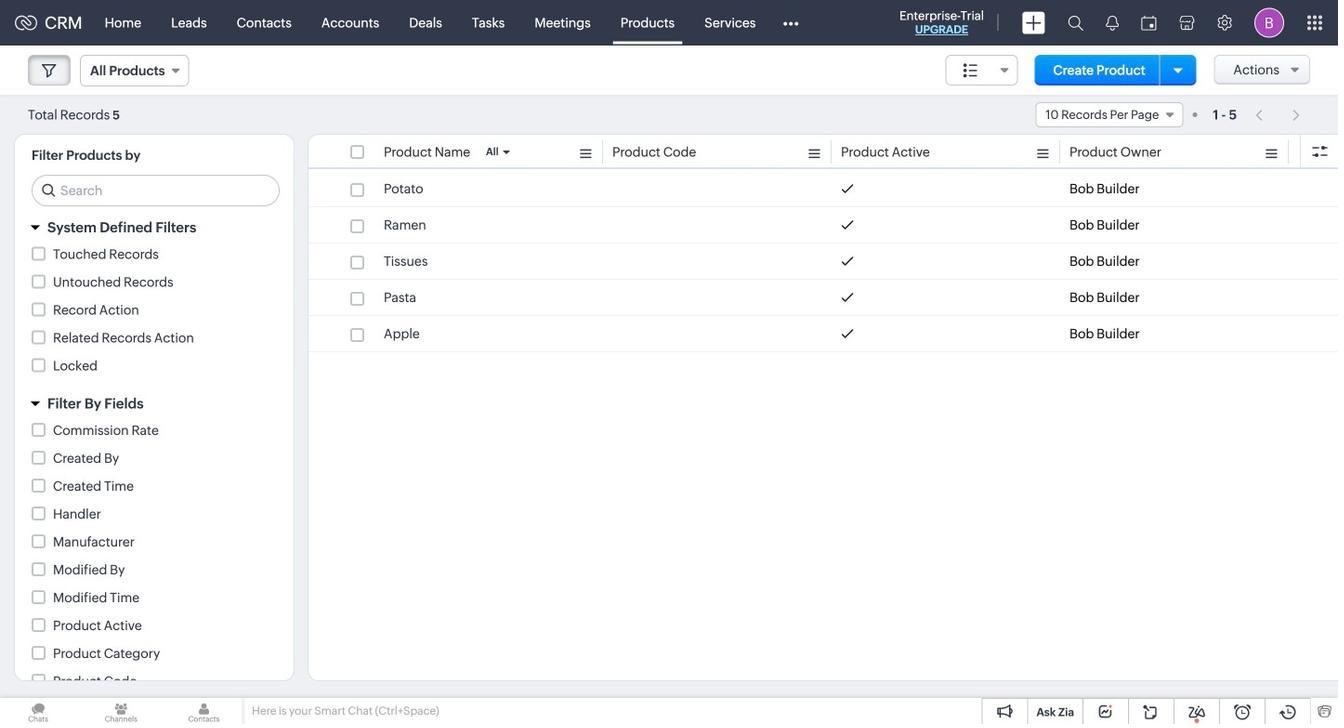 Task type: vqa. For each thing, say whether or not it's contained in the screenshot.
leftmost the Open Activities
no



Task type: describe. For each thing, give the bounding box(es) containing it.
chats image
[[0, 698, 76, 724]]

none field size
[[946, 55, 1019, 86]]

Other Modules field
[[771, 8, 811, 38]]

profile image
[[1255, 8, 1285, 38]]

create menu image
[[1023, 12, 1046, 34]]



Task type: locate. For each thing, give the bounding box(es) containing it.
create menu element
[[1012, 0, 1057, 45]]

profile element
[[1244, 0, 1296, 45]]

navigation
[[1247, 101, 1311, 128]]

signals element
[[1095, 0, 1131, 46]]

logo image
[[15, 15, 37, 30]]

search image
[[1068, 15, 1084, 31]]

search element
[[1057, 0, 1095, 46]]

calendar image
[[1142, 15, 1158, 30]]

None field
[[80, 55, 189, 86], [946, 55, 1019, 86], [1036, 102, 1184, 127], [80, 55, 189, 86], [1036, 102, 1184, 127]]

Search text field
[[33, 176, 279, 205]]

signals image
[[1107, 15, 1120, 31]]

row group
[[309, 171, 1339, 352]]

contacts image
[[166, 698, 242, 724]]

channels image
[[83, 698, 159, 724]]

size image
[[964, 62, 979, 79]]



